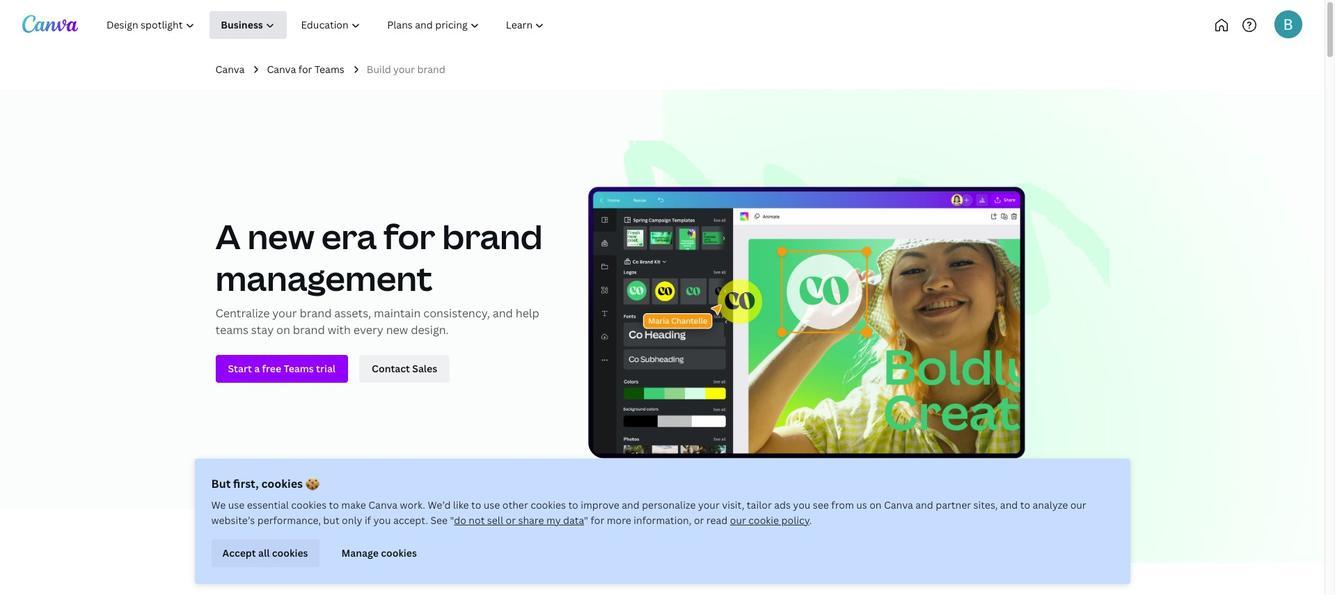 Task type: locate. For each thing, give the bounding box(es) containing it.
stay
[[251, 323, 274, 338]]

teams
[[315, 63, 344, 76]]

our right analyze on the bottom of the page
[[1070, 498, 1086, 512]]

1 horizontal spatial our
[[1070, 498, 1086, 512]]

to
[[329, 498, 339, 512], [471, 498, 481, 512], [568, 498, 578, 512], [1020, 498, 1030, 512]]

2 horizontal spatial your
[[698, 498, 720, 512]]

but
[[211, 476, 231, 491]]

1 horizontal spatial new
[[386, 323, 408, 338]]

cookies
[[261, 476, 303, 491], [291, 498, 327, 512], [530, 498, 566, 512], [272, 546, 308, 559], [381, 546, 417, 559]]

my
[[546, 514, 561, 527]]

1 horizontal spatial use
[[484, 498, 500, 512]]

if
[[365, 514, 371, 527]]

🍪
[[305, 476, 319, 491]]

2 horizontal spatial for
[[591, 514, 604, 527]]

1 vertical spatial on
[[870, 498, 882, 512]]

cookies right all
[[272, 546, 308, 559]]

era
[[321, 214, 377, 259]]

to up but
[[329, 498, 339, 512]]

we
[[211, 498, 226, 512]]

you
[[793, 498, 810, 512], [373, 514, 391, 527]]

brand
[[417, 63, 445, 76], [442, 214, 543, 259], [300, 306, 332, 321], [293, 323, 325, 338]]

0 horizontal spatial our
[[730, 514, 746, 527]]

canva link
[[215, 62, 245, 78]]

to up data
[[568, 498, 578, 512]]

0 horizontal spatial use
[[228, 498, 245, 512]]

for down improve at the bottom
[[591, 514, 604, 527]]

" right see
[[450, 514, 454, 527]]

design.
[[411, 323, 449, 338]]

or
[[506, 514, 516, 527], [694, 514, 704, 527]]

1 vertical spatial our
[[730, 514, 746, 527]]

tailor
[[747, 498, 772, 512]]

our cookie policy link
[[730, 514, 809, 527]]

your up read
[[698, 498, 720, 512]]

top level navigation element
[[95, 11, 604, 39]]

for left teams
[[298, 63, 312, 76]]

2 vertical spatial your
[[698, 498, 720, 512]]

1 vertical spatial your
[[272, 306, 297, 321]]

and inside a new era for brand management centralize your brand assets, maintain consistency, and help teams stay on brand with every new design.
[[493, 306, 513, 321]]

on inside we use essential cookies to make canva work. we'd like to use other cookies to improve and personalize your visit, tailor ads you see from us on canva and partner sites, and to analyze our website's performance, but only if you accept. see "
[[870, 498, 882, 512]]

1 " from the left
[[450, 514, 454, 527]]

cookies inside button
[[381, 546, 417, 559]]

see
[[430, 514, 448, 527]]

our down the visit,
[[730, 514, 746, 527]]

and left help
[[493, 306, 513, 321]]

new down the maintain
[[386, 323, 408, 338]]

and
[[493, 306, 513, 321], [622, 498, 639, 512], [915, 498, 933, 512], [1000, 498, 1018, 512]]

partner
[[936, 498, 971, 512]]

and left the "partner"
[[915, 498, 933, 512]]

4 to from the left
[[1020, 498, 1030, 512]]

" down improve at the bottom
[[584, 514, 588, 527]]

3 to from the left
[[568, 498, 578, 512]]

0 horizontal spatial on
[[276, 323, 290, 338]]

on inside a new era for brand management centralize your brand assets, maintain consistency, and help teams stay on brand with every new design.
[[276, 323, 290, 338]]

0 horizontal spatial new
[[247, 214, 315, 259]]

your
[[393, 63, 415, 76], [272, 306, 297, 321], [698, 498, 720, 512]]

on
[[276, 323, 290, 338], [870, 498, 882, 512]]

0 horizontal spatial or
[[506, 514, 516, 527]]

improve
[[581, 498, 619, 512]]

canva for teams link
[[267, 62, 344, 78]]

0 horizontal spatial you
[[373, 514, 391, 527]]

0 horizontal spatial "
[[450, 514, 454, 527]]

use
[[228, 498, 245, 512], [484, 498, 500, 512]]

canva for teams
[[267, 63, 344, 76]]

0 vertical spatial your
[[393, 63, 415, 76]]

other
[[502, 498, 528, 512]]

like
[[453, 498, 469, 512]]

more
[[607, 514, 631, 527]]

0 vertical spatial on
[[276, 323, 290, 338]]

"
[[450, 514, 454, 527], [584, 514, 588, 527]]

2 " from the left
[[584, 514, 588, 527]]

cookie
[[748, 514, 779, 527]]

you up policy
[[793, 498, 810, 512]]

our inside we use essential cookies to make canva work. we'd like to use other cookies to improve and personalize your visit, tailor ads you see from us on canva and partner sites, and to analyze our website's performance, but only if you accept. see "
[[1070, 498, 1086, 512]]

you right if
[[373, 514, 391, 527]]

manage
[[341, 546, 379, 559]]

use up sell
[[484, 498, 500, 512]]

2 vertical spatial for
[[591, 514, 604, 527]]

essential
[[247, 498, 289, 512]]

see
[[813, 498, 829, 512]]

our
[[1070, 498, 1086, 512], [730, 514, 746, 527]]

on right us
[[870, 498, 882, 512]]

0 vertical spatial you
[[793, 498, 810, 512]]

every
[[353, 323, 383, 338]]

1 vertical spatial for
[[383, 214, 435, 259]]

1 horizontal spatial or
[[694, 514, 704, 527]]

use up website's
[[228, 498, 245, 512]]

to right like
[[471, 498, 481, 512]]

0 vertical spatial our
[[1070, 498, 1086, 512]]

ads
[[774, 498, 791, 512]]

work.
[[400, 498, 425, 512]]

teams
[[215, 323, 248, 338]]

1 horizontal spatial "
[[584, 514, 588, 527]]

your up stay at the bottom left of the page
[[272, 306, 297, 321]]

0 horizontal spatial your
[[272, 306, 297, 321]]

cookies inside button
[[272, 546, 308, 559]]

1 horizontal spatial on
[[870, 498, 882, 512]]

cookies down accept.
[[381, 546, 417, 559]]

your right build
[[393, 63, 415, 76]]

to left analyze on the bottom of the page
[[1020, 498, 1030, 512]]

" inside we use essential cookies to make canva work. we'd like to use other cookies to improve and personalize your visit, tailor ads you see from us on canva and partner sites, and to analyze our website's performance, but only if you accept. see "
[[450, 514, 454, 527]]

0 vertical spatial new
[[247, 214, 315, 259]]

or right sell
[[506, 514, 516, 527]]

new
[[247, 214, 315, 259], [386, 323, 408, 338]]

1 horizontal spatial you
[[793, 498, 810, 512]]

do not sell or share my data " for more information, or read our cookie policy .
[[454, 514, 812, 527]]

website's
[[211, 514, 255, 527]]

visit,
[[722, 498, 744, 512]]

a new era for brand management centralize your brand assets, maintain consistency, and help teams stay on brand with every new design.
[[215, 214, 543, 338]]

for right the "era"
[[383, 214, 435, 259]]

for
[[298, 63, 312, 76], [383, 214, 435, 259], [591, 514, 604, 527]]

data
[[563, 514, 584, 527]]

we use essential cookies to make canva work. we'd like to use other cookies to improve and personalize your visit, tailor ads you see from us on canva and partner sites, and to analyze our website's performance, but only if you accept. see "
[[211, 498, 1086, 527]]

or left read
[[694, 514, 704, 527]]

canva
[[215, 63, 245, 76], [267, 63, 296, 76], [368, 498, 398, 512], [884, 498, 913, 512]]

new right a
[[247, 214, 315, 259]]

centralize
[[215, 306, 270, 321]]

and right the sites,
[[1000, 498, 1018, 512]]

1 horizontal spatial your
[[393, 63, 415, 76]]

1 horizontal spatial for
[[383, 214, 435, 259]]

do not sell or share my data link
[[454, 514, 584, 527]]

cookies up essential on the bottom left
[[261, 476, 303, 491]]

management
[[215, 256, 432, 301]]

on right stay at the bottom left of the page
[[276, 323, 290, 338]]

0 vertical spatial for
[[298, 63, 312, 76]]

1 use from the left
[[228, 498, 245, 512]]



Task type: describe. For each thing, give the bounding box(es) containing it.
accept all cookies button
[[211, 539, 319, 567]]

maintain
[[374, 306, 421, 321]]

accept
[[222, 546, 256, 559]]

2 or from the left
[[694, 514, 704, 527]]

from
[[831, 498, 854, 512]]

build
[[367, 63, 391, 76]]

and up do not sell or share my data " for more information, or read our cookie policy .
[[622, 498, 639, 512]]

not
[[469, 514, 485, 527]]

manage cookies
[[341, 546, 417, 559]]

consistency,
[[423, 306, 490, 321]]

cookies up my
[[530, 498, 566, 512]]

accept.
[[393, 514, 428, 527]]

cookies down 🍪
[[291, 498, 327, 512]]

accept all cookies
[[222, 546, 308, 559]]

assets,
[[334, 306, 371, 321]]

sell
[[487, 514, 503, 527]]

personalize
[[642, 498, 696, 512]]

for inside a new era for brand management centralize your brand assets, maintain consistency, and help teams stay on brand with every new design.
[[383, 214, 435, 259]]

manage cookies button
[[330, 539, 428, 567]]

.
[[809, 514, 812, 527]]

1 vertical spatial you
[[373, 514, 391, 527]]

information,
[[634, 514, 692, 527]]

1 or from the left
[[506, 514, 516, 527]]

your inside we use essential cookies to make canva work. we'd like to use other cookies to improve and personalize your visit, tailor ads you see from us on canva and partner sites, and to analyze our website's performance, but only if you accept. see "
[[698, 498, 720, 512]]

we'd
[[428, 498, 451, 512]]

us
[[856, 498, 867, 512]]

share
[[518, 514, 544, 527]]

help
[[516, 306, 539, 321]]

but first, cookies 🍪
[[211, 476, 319, 491]]

2 use from the left
[[484, 498, 500, 512]]

performance,
[[257, 514, 321, 527]]

first,
[[233, 476, 259, 491]]

make
[[341, 498, 366, 512]]

0 horizontal spatial for
[[298, 63, 312, 76]]

sites,
[[973, 498, 998, 512]]

hero foreground img image
[[588, 141, 1109, 458]]

do
[[454, 514, 466, 527]]

1 vertical spatial new
[[386, 323, 408, 338]]

policy
[[781, 514, 809, 527]]

only
[[342, 514, 362, 527]]

2 to from the left
[[471, 498, 481, 512]]

analyze
[[1033, 498, 1068, 512]]

with
[[328, 323, 351, 338]]

read
[[706, 514, 728, 527]]

all
[[258, 546, 270, 559]]

a
[[215, 214, 241, 259]]

frame 10288828 (3) image
[[662, 90, 1325, 563]]

1 to from the left
[[329, 498, 339, 512]]

but
[[323, 514, 339, 527]]

your inside a new era for brand management centralize your brand assets, maintain consistency, and help teams stay on brand with every new design.
[[272, 306, 297, 321]]

build your brand
[[367, 63, 445, 76]]



Task type: vqa. For each thing, say whether or not it's contained in the screenshot.
"Grade" associated with Grade 6
no



